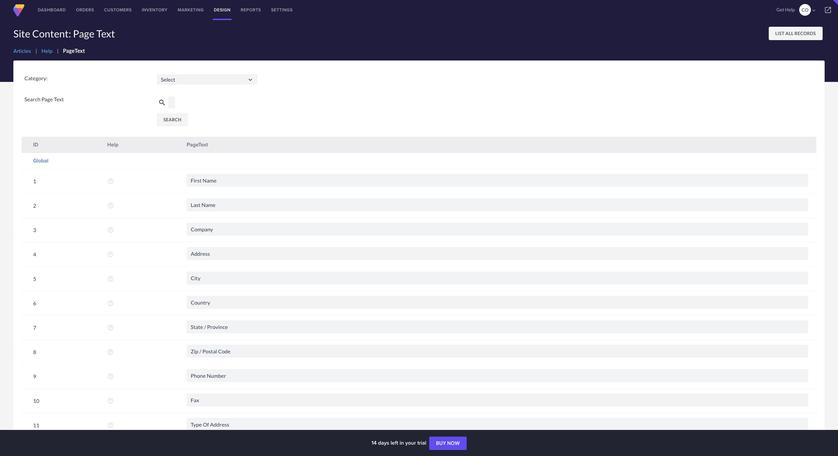 Task type: describe. For each thing, give the bounding box(es) containing it.
articles link
[[13, 47, 31, 55]]

list all records
[[775, 31, 816, 36]]

help_outline for 7
[[107, 324, 114, 331]]

1
[[33, 178, 36, 184]]

succeed online with volusion's shopping cart software image
[[12, 4, 25, 16]]

search text field
[[168, 96, 176, 109]]

8
[[33, 349, 36, 355]]

content:
[[32, 27, 71, 39]]

customers
[[104, 7, 132, 13]]

help_outline for 2
[[107, 202, 114, 209]]

marketing
[[178, 7, 204, 13]]

dashboard
[[38, 7, 66, 13]]

1 vertical spatial page
[[41, 96, 53, 102]]

pagetext link
[[63, 48, 85, 54]]


[[824, 6, 832, 14]]

help_outline for 4
[[107, 251, 114, 258]]


[[811, 7, 817, 13]]

help_outline for 1
[[107, 178, 114, 185]]

9
[[33, 373, 36, 380]]

left
[[391, 439, 398, 447]]

help_outline for 8
[[107, 349, 114, 355]]

settings
[[271, 7, 293, 13]]

your
[[405, 439, 416, 447]]

0 vertical spatial pagetext
[[63, 48, 85, 54]]

buy now link
[[429, 437, 467, 450]]

0 vertical spatial page
[[73, 27, 94, 39]]

get help
[[777, 7, 795, 12]]


[[247, 76, 254, 83]]

search page text
[[24, 96, 64, 102]]

co 
[[802, 7, 817, 13]]

co
[[802, 7, 809, 13]]

7
[[33, 324, 36, 331]]

1 horizontal spatial pagetext
[[187, 141, 208, 148]]

search
[[158, 99, 166, 107]]

list all records link
[[769, 27, 823, 40]]

3
[[33, 227, 36, 233]]

design
[[214, 7, 231, 13]]

records
[[795, 31, 816, 36]]

2
[[33, 202, 36, 209]]

10
[[33, 398, 39, 404]]

help_outline for 9
[[107, 373, 114, 380]]

inventory
[[142, 7, 168, 13]]

trial
[[417, 439, 426, 447]]



Task type: locate. For each thing, give the bounding box(es) containing it.
page up the pagetext link
[[73, 27, 94, 39]]

help
[[785, 7, 795, 12], [41, 47, 53, 55], [107, 141, 118, 148]]

1 | from the left
[[35, 48, 37, 54]]

1 horizontal spatial search
[[164, 117, 181, 122]]

1 vertical spatial text
[[54, 96, 64, 102]]

11
[[33, 422, 39, 428]]

5 help_outline from the top
[[107, 276, 114, 282]]

global link
[[33, 157, 48, 165]]

global
[[33, 157, 48, 165]]

0 horizontal spatial |
[[35, 48, 37, 54]]

category:
[[24, 75, 48, 81]]

8 help_outline from the top
[[107, 349, 114, 355]]

text
[[96, 27, 115, 39], [54, 96, 64, 102]]

dashboard link
[[33, 0, 71, 20]]

14 days left in your trial
[[372, 439, 428, 447]]

1 horizontal spatial text
[[96, 27, 115, 39]]

1 horizontal spatial help
[[107, 141, 118, 148]]

1 vertical spatial help
[[41, 47, 53, 55]]

search down search text box
[[164, 117, 181, 122]]

buy now
[[436, 441, 460, 446]]

get
[[777, 7, 784, 12]]

7 help_outline from the top
[[107, 324, 114, 331]]

0 vertical spatial help
[[785, 7, 795, 12]]

search for search
[[164, 117, 181, 122]]

search
[[24, 96, 40, 102], [164, 117, 181, 122]]

all
[[786, 31, 794, 36]]

11 help_outline from the top
[[107, 422, 114, 429]]

2 help_outline from the top
[[107, 202, 114, 209]]

0 vertical spatial search
[[24, 96, 40, 102]]

page down category:
[[41, 96, 53, 102]]

1 horizontal spatial page
[[73, 27, 94, 39]]

None text field
[[187, 174, 808, 187], [187, 247, 808, 260], [187, 320, 808, 333], [187, 345, 808, 358], [187, 369, 808, 382], [187, 394, 808, 407], [187, 174, 808, 187], [187, 247, 808, 260], [187, 320, 808, 333], [187, 345, 808, 358], [187, 369, 808, 382], [187, 394, 808, 407]]

search for search page text
[[24, 96, 40, 102]]

now
[[447, 441, 460, 446]]

2 horizontal spatial help
[[785, 7, 795, 12]]

4 help_outline from the top
[[107, 251, 114, 258]]

0 horizontal spatial pagetext
[[63, 48, 85, 54]]

search inside button
[[164, 117, 181, 122]]

0 horizontal spatial help
[[41, 47, 53, 55]]

articles
[[13, 47, 31, 55]]

5
[[33, 276, 36, 282]]

reports
[[241, 7, 261, 13]]

1 horizontal spatial |
[[57, 48, 59, 54]]

help_outline for 5
[[107, 276, 114, 282]]

3 help_outline from the top
[[107, 227, 114, 233]]

 link
[[818, 0, 838, 20]]

10 help_outline from the top
[[107, 398, 114, 404]]

| left help link
[[35, 48, 37, 54]]

None text field
[[157, 74, 257, 85], [187, 198, 808, 211], [187, 223, 808, 236], [187, 271, 808, 285], [187, 296, 808, 309], [187, 418, 808, 431], [157, 74, 257, 85], [187, 198, 808, 211], [187, 223, 808, 236], [187, 271, 808, 285], [187, 296, 808, 309], [187, 418, 808, 431]]

6 help_outline from the top
[[107, 300, 114, 307]]

help_outline for 11
[[107, 422, 114, 429]]

0 horizontal spatial search
[[24, 96, 40, 102]]

14
[[372, 439, 377, 447]]

2 | from the left
[[57, 48, 59, 54]]

search button
[[157, 113, 188, 126]]

2 vertical spatial help
[[107, 141, 118, 148]]

| right help link
[[57, 48, 59, 54]]

site
[[13, 27, 30, 39]]

in
[[400, 439, 404, 447]]

1 vertical spatial pagetext
[[187, 141, 208, 148]]

help link
[[41, 47, 53, 55]]

help_outline for 10
[[107, 398, 114, 404]]

6
[[33, 300, 36, 306]]

0 horizontal spatial text
[[54, 96, 64, 102]]

9 help_outline from the top
[[107, 373, 114, 380]]

0 horizontal spatial page
[[41, 96, 53, 102]]

page
[[73, 27, 94, 39], [41, 96, 53, 102]]

search down category:
[[24, 96, 40, 102]]

list
[[775, 31, 785, 36]]

|
[[35, 48, 37, 54], [57, 48, 59, 54]]

pagetext
[[63, 48, 85, 54], [187, 141, 208, 148]]

1 vertical spatial search
[[164, 117, 181, 122]]

help_outline
[[107, 178, 114, 185], [107, 202, 114, 209], [107, 227, 114, 233], [107, 251, 114, 258], [107, 276, 114, 282], [107, 300, 114, 307], [107, 324, 114, 331], [107, 349, 114, 355], [107, 373, 114, 380], [107, 398, 114, 404], [107, 422, 114, 429]]

1 help_outline from the top
[[107, 178, 114, 185]]

help_outline for 3
[[107, 227, 114, 233]]

buy
[[436, 441, 446, 446]]

site content: page text
[[13, 27, 115, 39]]

4
[[33, 251, 36, 257]]

help_outline for 6
[[107, 300, 114, 307]]

orders
[[76, 7, 94, 13]]

0 vertical spatial text
[[96, 27, 115, 39]]

days
[[378, 439, 389, 447]]

id
[[33, 141, 38, 148]]



Task type: vqa. For each thing, say whether or not it's contained in the screenshot.
help_outline for 7
yes



